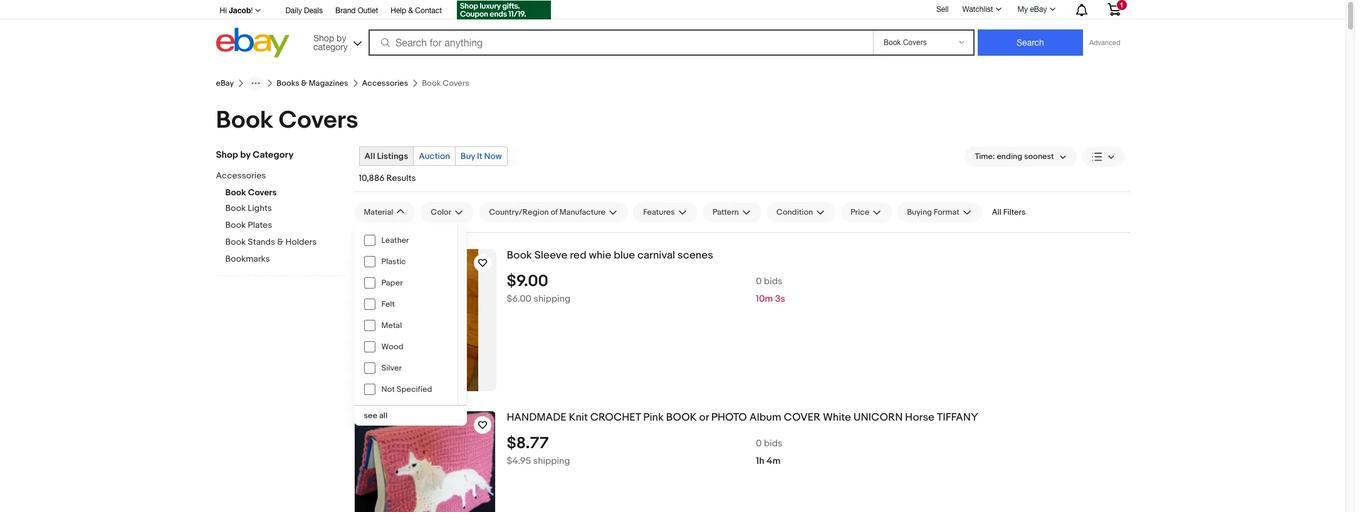 Task type: vqa. For each thing, say whether or not it's contained in the screenshot.
try
no



Task type: describe. For each thing, give the bounding box(es) containing it.
felt
[[381, 300, 395, 310]]

leather link
[[354, 230, 457, 251]]

buy
[[461, 151, 475, 162]]

carnival
[[638, 249, 675, 262]]

lights
[[248, 203, 272, 214]]

book sleeve red whie blue carnival scenes
[[507, 249, 713, 262]]

magazines
[[309, 78, 348, 88]]

book lights link
[[225, 203, 344, 215]]

4m
[[767, 456, 781, 468]]

all listings
[[365, 151, 408, 162]]

tiffany
[[937, 412, 978, 424]]

$8.77
[[507, 434, 549, 454]]

all for all filters
[[992, 207, 1002, 218]]

$4.95
[[507, 456, 531, 468]]

book sleeve red whie blue carnival scenes link
[[507, 249, 1130, 263]]

& inside accessories book covers book lights book plates book stands & holders bookmarks
[[277, 237, 284, 248]]

0 for 0 bids $4.95 shipping
[[756, 438, 762, 450]]

outlet
[[358, 6, 378, 15]]

plates
[[248, 220, 272, 231]]

watchlist
[[963, 5, 993, 14]]

or
[[699, 412, 709, 424]]

horse
[[905, 412, 935, 424]]

ebay link
[[216, 78, 234, 88]]

sell
[[936, 5, 949, 14]]

1 vertical spatial ebay
[[216, 78, 234, 88]]

wood
[[381, 342, 403, 352]]

auction
[[419, 151, 450, 162]]

results
[[386, 173, 416, 184]]

not specified
[[381, 385, 432, 395]]

album
[[750, 412, 782, 424]]

book covers
[[216, 106, 358, 135]]

10m 3s
[[756, 293, 785, 305]]

all listings link
[[360, 147, 413, 165]]

pink
[[643, 412, 664, 424]]

daily
[[285, 6, 302, 15]]

deals
[[304, 6, 323, 15]]

0 bids $6.00 shipping
[[507, 276, 783, 305]]

specified
[[397, 385, 432, 395]]

sleeve
[[534, 249, 568, 262]]

bids for 0 bids $6.00 shipping
[[764, 276, 783, 288]]

shop
[[216, 149, 238, 161]]

shipping for $4.95
[[533, 456, 570, 468]]

& for contact
[[408, 6, 413, 15]]

see
[[364, 411, 377, 421]]

cover
[[784, 412, 821, 424]]

accessories for accessories
[[362, 78, 408, 88]]

book plates link
[[225, 220, 344, 232]]

get the coupon image
[[457, 1, 551, 19]]

1h
[[756, 456, 765, 468]]

see all
[[364, 411, 388, 421]]

$9.00
[[507, 272, 548, 291]]

10m
[[756, 293, 773, 305]]

all filters button
[[987, 202, 1031, 223]]

book
[[666, 412, 697, 424]]

handmade knit crochet pink book or photo album cover white unicorn horse tiffany
[[507, 412, 978, 424]]

whie
[[589, 249, 611, 262]]

books & magazines
[[277, 78, 348, 88]]

all filters
[[992, 207, 1026, 218]]

accessories book covers book lights book plates book stands & holders bookmarks
[[216, 171, 317, 265]]

not specified link
[[354, 379, 457, 401]]

book left plates
[[225, 220, 246, 231]]

books
[[277, 78, 299, 88]]

10,886
[[359, 173, 384, 184]]

all for all listings
[[365, 151, 375, 162]]

plastic
[[381, 257, 406, 267]]

10,886 results
[[359, 173, 416, 184]]

see all button
[[354, 406, 467, 426]]

metal
[[381, 321, 402, 331]]

buy it now
[[461, 151, 502, 162]]

leather
[[381, 236, 409, 246]]

your shopping cart contains 1 item image
[[1107, 3, 1121, 16]]

& for magazines
[[301, 78, 307, 88]]

1h 4m
[[756, 456, 781, 468]]



Task type: locate. For each thing, give the bounding box(es) containing it.
accessories down by
[[216, 171, 266, 181]]

paper
[[381, 278, 403, 288]]

tap to watch item - handmade knit crochet pink book or photo album cover white unicorn horse tiffany image
[[474, 417, 491, 434]]

0 horizontal spatial all
[[365, 151, 375, 162]]

1 horizontal spatial accessories link
[[362, 78, 408, 88]]

by
[[240, 149, 251, 161]]

all inside button
[[992, 207, 1002, 218]]

stands
[[248, 237, 275, 248]]

shipping for $6.00
[[534, 293, 571, 305]]

0 horizontal spatial accessories link
[[216, 171, 335, 182]]

0 vertical spatial accessories
[[362, 78, 408, 88]]

all left filters
[[992, 207, 1002, 218]]

advanced
[[1089, 39, 1121, 46]]

listings
[[377, 151, 408, 162]]

blue
[[614, 249, 635, 262]]

0 vertical spatial bids
[[764, 276, 783, 288]]

filters
[[1003, 207, 1026, 218]]

1 vertical spatial accessories link
[[216, 171, 335, 182]]

shop by category
[[216, 149, 294, 161]]

all
[[365, 151, 375, 162], [992, 207, 1002, 218]]

2 bids from the top
[[764, 438, 783, 450]]

0 vertical spatial &
[[408, 6, 413, 15]]

ebay inside account navigation
[[1030, 5, 1047, 14]]

bids for 0 bids $4.95 shipping
[[764, 438, 783, 450]]

0 vertical spatial 0
[[756, 276, 762, 288]]

book stands & holders link
[[225, 237, 344, 249]]

1 vertical spatial 0
[[756, 438, 762, 450]]

sell link
[[931, 5, 954, 14]]

2 vertical spatial &
[[277, 237, 284, 248]]

bookmarks link
[[225, 254, 344, 266]]

holders
[[286, 237, 317, 248]]

0 vertical spatial shipping
[[534, 293, 571, 305]]

silver
[[381, 364, 402, 374]]

1 horizontal spatial accessories
[[362, 78, 408, 88]]

0 horizontal spatial &
[[277, 237, 284, 248]]

brand outlet
[[335, 6, 378, 15]]

& right help on the left top
[[408, 6, 413, 15]]

shipping inside 0 bids $6.00 shipping
[[534, 293, 571, 305]]

advanced link
[[1083, 30, 1127, 55]]

it
[[477, 151, 482, 162]]

accessories inside accessories book covers book lights book plates book stands & holders bookmarks
[[216, 171, 266, 181]]

1 vertical spatial covers
[[248, 187, 277, 198]]

account navigation
[[216, 0, 1130, 21]]

book down shop
[[225, 187, 246, 198]]

handmade knit crochet pink book or photo album cover white unicorn horse tiffany link
[[507, 412, 1130, 425]]

book up bookmarks
[[225, 237, 246, 248]]

0 vertical spatial covers
[[279, 106, 358, 135]]

photo
[[711, 412, 747, 424]]

all up 10,886 in the top left of the page
[[365, 151, 375, 162]]

0 up 1h
[[756, 438, 762, 450]]

shipping down "$8.77"
[[533, 456, 570, 468]]

book up by
[[216, 106, 273, 135]]

none submit inside banner
[[978, 29, 1083, 56]]

my ebay link
[[1011, 2, 1061, 17]]

paper link
[[354, 273, 457, 294]]

0 vertical spatial all
[[365, 151, 375, 162]]

all
[[379, 411, 388, 421]]

accessories link right 'magazines'
[[362, 78, 408, 88]]

books & magazines link
[[277, 78, 348, 88]]

contact
[[415, 6, 442, 15]]

&
[[408, 6, 413, 15], [301, 78, 307, 88], [277, 237, 284, 248]]

brand
[[335, 6, 356, 15]]

unicorn
[[854, 412, 903, 424]]

0 for 0 bids $6.00 shipping
[[756, 276, 762, 288]]

bids up 10m 3s
[[764, 276, 783, 288]]

material button
[[354, 202, 416, 223]]

book sleeve red whie blue carnival scenes image
[[372, 249, 478, 392]]

category
[[253, 149, 294, 161]]

None submit
[[978, 29, 1083, 56]]

0 horizontal spatial covers
[[248, 187, 277, 198]]

bids
[[764, 276, 783, 288], [764, 438, 783, 450]]

bids inside "0 bids $4.95 shipping"
[[764, 438, 783, 450]]

my ebay
[[1018, 5, 1047, 14]]

plastic link
[[354, 251, 457, 273]]

0 bids $4.95 shipping
[[507, 438, 783, 468]]

tap to watch item - book sleeve red whie blue carnival scenes image
[[474, 255, 491, 272]]

1 vertical spatial bids
[[764, 438, 783, 450]]

covers inside accessories book covers book lights book plates book stands & holders bookmarks
[[248, 187, 277, 198]]

crochet
[[590, 412, 641, 424]]

shipping inside "0 bids $4.95 shipping"
[[533, 456, 570, 468]]

accessories link
[[362, 78, 408, 88], [216, 171, 335, 182]]

my
[[1018, 5, 1028, 14]]

not
[[381, 385, 395, 395]]

buy it now link
[[456, 147, 507, 165]]

scenes
[[678, 249, 713, 262]]

watchlist link
[[956, 2, 1007, 17]]

0 vertical spatial accessories link
[[362, 78, 408, 88]]

covers down "books & magazines"
[[279, 106, 358, 135]]

handmade
[[507, 412, 566, 424]]

0 vertical spatial ebay
[[1030, 5, 1047, 14]]

felt link
[[354, 294, 457, 315]]

shipping down $9.00
[[534, 293, 571, 305]]

bids up 4m
[[764, 438, 783, 450]]

silver link
[[354, 358, 457, 379]]

1 horizontal spatial covers
[[279, 106, 358, 135]]

1 horizontal spatial &
[[301, 78, 307, 88]]

wood link
[[354, 337, 457, 358]]

covers
[[279, 106, 358, 135], [248, 187, 277, 198]]

1 vertical spatial &
[[301, 78, 307, 88]]

auction link
[[414, 147, 455, 165]]

2 0 from the top
[[756, 438, 762, 450]]

1 horizontal spatial ebay
[[1030, 5, 1047, 14]]

accessories
[[362, 78, 408, 88], [216, 171, 266, 181]]

0 up 10m
[[756, 276, 762, 288]]

1 vertical spatial shipping
[[533, 456, 570, 468]]

& inside account navigation
[[408, 6, 413, 15]]

1 vertical spatial accessories
[[216, 171, 266, 181]]

help
[[391, 6, 406, 15]]

1 0 from the top
[[756, 276, 762, 288]]

1 vertical spatial all
[[992, 207, 1002, 218]]

bids inside 0 bids $6.00 shipping
[[764, 276, 783, 288]]

white
[[823, 412, 851, 424]]

accessories right 'magazines'
[[362, 78, 408, 88]]

knit
[[569, 412, 588, 424]]

book left lights
[[225, 203, 246, 214]]

now
[[484, 151, 502, 162]]

metal link
[[354, 315, 457, 337]]

accessories for accessories book covers book lights book plates book stands & holders bookmarks
[[216, 171, 266, 181]]

covers up lights
[[248, 187, 277, 198]]

0 inside "0 bids $4.95 shipping"
[[756, 438, 762, 450]]

$6.00
[[507, 293, 532, 305]]

banner
[[216, 0, 1130, 61]]

red
[[570, 249, 587, 262]]

& down book plates link
[[277, 237, 284, 248]]

help & contact
[[391, 6, 442, 15]]

ebay
[[1030, 5, 1047, 14], [216, 78, 234, 88]]

1 horizontal spatial all
[[992, 207, 1002, 218]]

accessories link down category
[[216, 171, 335, 182]]

book up $9.00
[[507, 249, 532, 262]]

0 horizontal spatial ebay
[[216, 78, 234, 88]]

1 bids from the top
[[764, 276, 783, 288]]

0 inside 0 bids $6.00 shipping
[[756, 276, 762, 288]]

help & contact link
[[391, 4, 442, 18]]

book inside 'link'
[[507, 249, 532, 262]]

banner containing sell
[[216, 0, 1130, 61]]

2 horizontal spatial &
[[408, 6, 413, 15]]

3s
[[775, 293, 785, 305]]

daily deals
[[285, 6, 323, 15]]

& right books
[[301, 78, 307, 88]]

0 horizontal spatial accessories
[[216, 171, 266, 181]]

handmade knit crochet pink book or photo album cover white unicorn horse tiffany image
[[355, 412, 495, 513]]



